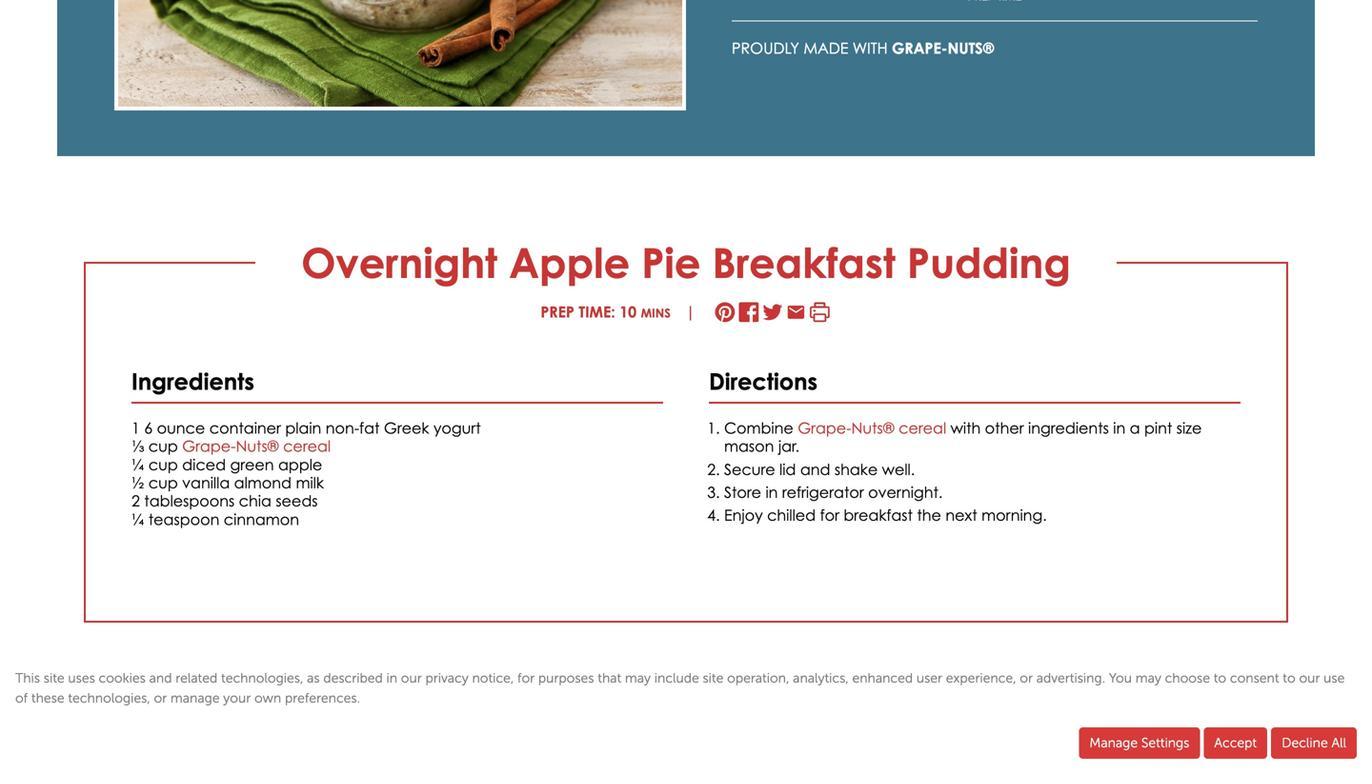 Task type: vqa. For each thing, say whether or not it's contained in the screenshot.


Task type: locate. For each thing, give the bounding box(es) containing it.
0 vertical spatial technologies,
[[221, 671, 303, 687]]

1 horizontal spatial and
[[800, 461, 831, 479]]

cereal down plain
[[283, 438, 331, 456]]

technologies, down cookies on the bottom left of page
[[68, 691, 150, 707]]

described
[[323, 671, 383, 687]]

1 vertical spatial ¼
[[132, 511, 144, 529]]

1 vertical spatial and
[[149, 671, 172, 687]]

0 vertical spatial or
[[1020, 671, 1033, 687]]

time:
[[579, 303, 615, 321]]

2 ¼ from the top
[[132, 511, 144, 529]]

1 horizontal spatial may
[[1136, 671, 1162, 687]]

greek
[[384, 419, 429, 437]]

in
[[1113, 419, 1126, 437], [766, 484, 778, 502]]

1 horizontal spatial with
[[951, 419, 981, 437]]

1 horizontal spatial or
[[1020, 671, 1033, 687]]

may
[[625, 671, 651, 687], [1136, 671, 1162, 687]]

grape- up diced
[[182, 438, 236, 456]]

with inside 'with other ingredients in a pint size mason jar.'
[[951, 419, 981, 437]]

2 site from the left
[[703, 671, 724, 687]]

operation,
[[727, 671, 790, 687]]

1 horizontal spatial nuts®
[[852, 419, 895, 437]]

site inside , for purposes that may include site operation, analytics, enhanced user experience, or advertising. you may choose to consent to our use of these technologies, or manage your own preferences.
[[703, 671, 724, 687]]

1 horizontal spatial in
[[1113, 419, 1126, 437]]

1 vertical spatial nuts®
[[852, 419, 895, 437]]

0 horizontal spatial with
[[853, 39, 888, 57]]

1 vertical spatial or
[[154, 691, 167, 707]]

0 horizontal spatial cereal
[[283, 438, 331, 456]]

may right that
[[625, 671, 651, 687]]

0 horizontal spatial may
[[625, 671, 651, 687]]

teaspoon
[[148, 511, 220, 529]]

technologies, up own
[[221, 671, 303, 687]]

0 horizontal spatial grape-nuts® cereal link
[[182, 438, 331, 456]]

0 vertical spatial grape-nuts® cereal link
[[798, 419, 947, 437]]

2 cup from the top
[[148, 456, 178, 474]]

1 horizontal spatial grape-nuts® cereal link
[[798, 419, 947, 437]]

1 to from the left
[[1214, 671, 1227, 687]]

¼
[[132, 456, 144, 474], [132, 511, 144, 529]]

ounce
[[157, 419, 205, 437]]

¼ down 2
[[132, 511, 144, 529]]

or left advertising.
[[1020, 671, 1033, 687]]

made
[[804, 39, 849, 57]]

cookies
[[99, 671, 146, 687]]

uses
[[68, 671, 95, 687]]

to left our
[[1283, 671, 1296, 687]]

10
[[620, 303, 637, 321]]

featured brand
[[84, 697, 394, 748]]

this
[[15, 671, 40, 687]]

with
[[853, 39, 888, 57], [951, 419, 981, 437]]

seeds
[[276, 492, 318, 511]]

1 horizontal spatial cereal
[[899, 419, 947, 437]]

1 vertical spatial in
[[766, 484, 778, 502]]

1 horizontal spatial for
[[820, 507, 840, 525]]

with left the other
[[951, 419, 981, 437]]

0 horizontal spatial for
[[518, 671, 535, 687]]

pie
[[642, 238, 701, 288]]

in inside 'with other ingredients in a pint size mason jar.'
[[1113, 419, 1126, 437]]

0 vertical spatial ¼
[[132, 456, 144, 474]]

grape-nuts® cereal link up the green
[[182, 438, 331, 456]]

1 horizontal spatial site
[[703, 671, 724, 687]]

ingredients
[[1028, 419, 1109, 437]]

grape- right made
[[892, 39, 948, 57]]

2
[[132, 492, 140, 511]]

0 horizontal spatial grape-
[[182, 438, 236, 456]]

refrigerator
[[782, 484, 864, 502]]

apple
[[509, 238, 630, 288]]

for right ,
[[518, 671, 535, 687]]

0 vertical spatial in
[[1113, 419, 1126, 437]]

0 horizontal spatial nuts®
[[236, 438, 279, 456]]

3 cup from the top
[[148, 474, 178, 492]]

0 horizontal spatial to
[[1214, 671, 1227, 687]]

2 vertical spatial nuts®
[[236, 438, 279, 456]]

½
[[132, 474, 144, 492]]

0 horizontal spatial or
[[154, 691, 167, 707]]

1 vertical spatial cereal
[[283, 438, 331, 456]]

0 horizontal spatial site
[[44, 671, 64, 687]]

site right include
[[703, 671, 724, 687]]

1 site from the left
[[44, 671, 64, 687]]

with other ingredients in a pint size mason jar.
[[724, 419, 1202, 456]]

for inside secure lid and shake well. store in refrigerator overnight. enjoy chilled for breakfast the next morning.
[[820, 507, 840, 525]]

vanilla
[[182, 474, 230, 492]]

in right store
[[766, 484, 778, 502]]

directions
[[709, 368, 818, 396]]

lid
[[780, 461, 796, 479]]

site up these
[[44, 671, 64, 687]]

apple
[[278, 456, 322, 474]]

0 vertical spatial for
[[820, 507, 840, 525]]

yogurt
[[433, 419, 481, 437]]

and left related
[[149, 671, 172, 687]]

accept button
[[1204, 728, 1268, 760]]

0 horizontal spatial technologies,
[[68, 691, 150, 707]]

0 horizontal spatial in
[[766, 484, 778, 502]]

proudly made with grape-nuts®
[[732, 39, 995, 57]]

for down refrigerator
[[820, 507, 840, 525]]

grape- up jar.
[[798, 419, 852, 437]]

1 vertical spatial for
[[518, 671, 535, 687]]

use
[[1324, 671, 1345, 687]]

and
[[800, 461, 831, 479], [149, 671, 172, 687]]

manage settings button
[[1079, 728, 1200, 760]]

1 vertical spatial grape-
[[798, 419, 852, 437]]

plain
[[285, 419, 321, 437]]

cup
[[148, 438, 178, 456], [148, 456, 178, 474], [148, 474, 178, 492]]

as
[[307, 671, 320, 687]]

site
[[44, 671, 64, 687], [703, 671, 724, 687]]

nuts®
[[948, 39, 995, 57], [852, 419, 895, 437], [236, 438, 279, 456]]

1 vertical spatial grape-nuts® cereal link
[[182, 438, 331, 456]]

accept
[[1215, 736, 1257, 752]]

0 vertical spatial and
[[800, 461, 831, 479]]

cereal up well.
[[899, 419, 947, 437]]

2 horizontal spatial grape-
[[892, 39, 948, 57]]

may right you
[[1136, 671, 1162, 687]]

2 to from the left
[[1283, 671, 1296, 687]]

or left manage
[[154, 691, 167, 707]]

morning.
[[982, 507, 1047, 525]]

0 vertical spatial with
[[853, 39, 888, 57]]

pudding
[[907, 238, 1071, 288]]

manage settings
[[1090, 736, 1190, 752]]

jar.
[[779, 438, 800, 456]]

grape nuts logo image
[[1031, 684, 1304, 775]]

with right made
[[853, 39, 888, 57]]

grape-nuts® cereal link up shake
[[798, 419, 947, 437]]

,
[[511, 671, 514, 687]]

non-
[[326, 419, 359, 437]]

grape-
[[892, 39, 948, 57], [798, 419, 852, 437], [182, 438, 236, 456]]

1 vertical spatial with
[[951, 419, 981, 437]]

0 vertical spatial cereal
[[899, 419, 947, 437]]

privacy notice
[[426, 671, 511, 687]]

in left a
[[1113, 419, 1126, 437]]

2 horizontal spatial nuts®
[[948, 39, 995, 57]]

for
[[820, 507, 840, 525], [518, 671, 535, 687]]

1 horizontal spatial grape-
[[798, 419, 852, 437]]

a
[[1130, 419, 1140, 437]]

to
[[1214, 671, 1227, 687], [1283, 671, 1296, 687]]

1 horizontal spatial to
[[1283, 671, 1296, 687]]

and up refrigerator
[[800, 461, 831, 479]]

or
[[1020, 671, 1033, 687], [154, 691, 167, 707]]

to right choose
[[1214, 671, 1227, 687]]

2 vertical spatial grape-
[[182, 438, 236, 456]]

include
[[655, 671, 699, 687]]

1 vertical spatial technologies,
[[68, 691, 150, 707]]

1 may from the left
[[625, 671, 651, 687]]

in inside secure lid and shake well. store in refrigerator overnight. enjoy chilled for breakfast the next morning.
[[766, 484, 778, 502]]

¼ down ⅓
[[132, 456, 144, 474]]

grape-nuts® cereal link
[[798, 419, 947, 437], [182, 438, 331, 456]]

0 horizontal spatial and
[[149, 671, 172, 687]]



Task type: describe. For each thing, give the bounding box(es) containing it.
well.
[[882, 461, 915, 479]]

overnight.
[[868, 484, 943, 502]]

related
[[176, 671, 218, 687]]

in our
[[386, 671, 422, 687]]

advertising.
[[1037, 671, 1106, 687]]

user
[[917, 671, 943, 687]]

1 cup from the top
[[148, 438, 178, 456]]

1
[[132, 419, 140, 437]]

container
[[209, 419, 281, 437]]

size
[[1177, 419, 1202, 437]]

preferences.
[[285, 691, 360, 707]]

6
[[144, 419, 153, 437]]

own
[[254, 691, 281, 707]]

settings
[[1142, 736, 1190, 752]]

these
[[31, 691, 64, 707]]

of
[[15, 691, 28, 707]]

secure lid and shake well. store in refrigerator overnight. enjoy chilled for breakfast the next morning.
[[724, 461, 1047, 525]]

grape nuts overnight apple pie breakfast pudding recipe image
[[114, 0, 686, 111]]

this site uses cookies and related technologies, as described in our privacy notice
[[15, 671, 511, 687]]

prep
[[541, 303, 575, 321]]

cinnamon
[[224, 511, 299, 529]]

decline all
[[1282, 736, 1347, 752]]

enjoy
[[724, 507, 763, 525]]

brand
[[276, 697, 394, 748]]

tablespoons
[[144, 492, 235, 511]]

for inside , for purposes that may include site operation, analytics, enhanced user experience, or advertising. you may choose to consent to our use of these technologies, or manage your own preferences.
[[518, 671, 535, 687]]

0 vertical spatial nuts®
[[948, 39, 995, 57]]

chilled
[[767, 507, 816, 525]]

mason
[[724, 438, 774, 456]]

manage
[[1090, 736, 1138, 752]]

breakfast
[[712, 238, 896, 288]]

, for purposes that may include site operation, analytics, enhanced user experience, or advertising. you may choose to consent to our use of these technologies, or manage your own preferences.
[[15, 671, 1345, 707]]

consent
[[1230, 671, 1280, 687]]

nuts® inside 1 6 ounce container plain non-fat greek yogurt ⅓ cup grape-nuts® cereal ¼ cup diced green apple ½ cup vanilla almond milk 2 tablespoons chia seeds ¼ teaspoon cinnamon
[[236, 438, 279, 456]]

all
[[1332, 736, 1347, 752]]

with inside proudly made with grape-nuts®
[[853, 39, 888, 57]]

analytics,
[[793, 671, 849, 687]]

1 ¼ from the top
[[132, 456, 144, 474]]

decline
[[1282, 736, 1328, 752]]

grape-nuts® link
[[892, 39, 995, 57]]

proudly
[[732, 39, 800, 57]]

1 6 ounce container plain non-fat greek yogurt ⅓ cup grape-nuts® cereal ¼ cup diced green apple ½ cup vanilla almond milk 2 tablespoons chia seeds ¼ teaspoon cinnamon
[[132, 419, 481, 529]]

combine grape-nuts® cereal
[[724, 419, 947, 437]]

technologies, inside , for purposes that may include site operation, analytics, enhanced user experience, or advertising. you may choose to consent to our use of these technologies, or manage your own preferences.
[[68, 691, 150, 707]]

chia
[[239, 492, 272, 511]]

shake
[[835, 461, 878, 479]]

almond
[[234, 474, 292, 492]]

other
[[985, 419, 1024, 437]]

green
[[230, 456, 274, 474]]

enhanced
[[853, 671, 913, 687]]

prep time: 10 mins
[[541, 303, 671, 321]]

experience,
[[946, 671, 1016, 687]]

the
[[917, 507, 942, 525]]

manage
[[171, 691, 220, 707]]

1 horizontal spatial technologies,
[[221, 671, 303, 687]]

that
[[598, 671, 622, 687]]

secure
[[724, 461, 775, 479]]

breakfast
[[844, 507, 913, 525]]

diced
[[182, 456, 226, 474]]

pint
[[1145, 419, 1173, 437]]

purposes
[[538, 671, 594, 687]]

next
[[946, 507, 978, 525]]

and inside secure lid and shake well. store in refrigerator overnight. enjoy chilled for breakfast the next morning.
[[800, 461, 831, 479]]

privacy notice link
[[426, 671, 511, 687]]

you
[[1109, 671, 1132, 687]]

2 may from the left
[[1136, 671, 1162, 687]]

our
[[1299, 671, 1320, 687]]

0 vertical spatial grape-
[[892, 39, 948, 57]]

grape- inside 1 6 ounce container plain non-fat greek yogurt ⅓ cup grape-nuts® cereal ¼ cup diced green apple ½ cup vanilla almond milk 2 tablespoons chia seeds ¼ teaspoon cinnamon
[[182, 438, 236, 456]]

choose
[[1165, 671, 1210, 687]]

milk
[[296, 474, 324, 492]]

cereal inside 1 6 ounce container plain non-fat greek yogurt ⅓ cup grape-nuts® cereal ¼ cup diced green apple ½ cup vanilla almond milk 2 tablespoons chia seeds ¼ teaspoon cinnamon
[[283, 438, 331, 456]]

fat
[[359, 419, 380, 437]]

overnight apple pie breakfast pudding
[[301, 238, 1071, 288]]

featured
[[84, 697, 264, 748]]

combine
[[724, 419, 794, 437]]

your
[[223, 691, 251, 707]]

decline all button
[[1272, 728, 1357, 760]]

store
[[724, 484, 762, 502]]

ingredients
[[132, 368, 261, 396]]

overnight
[[301, 238, 498, 288]]



